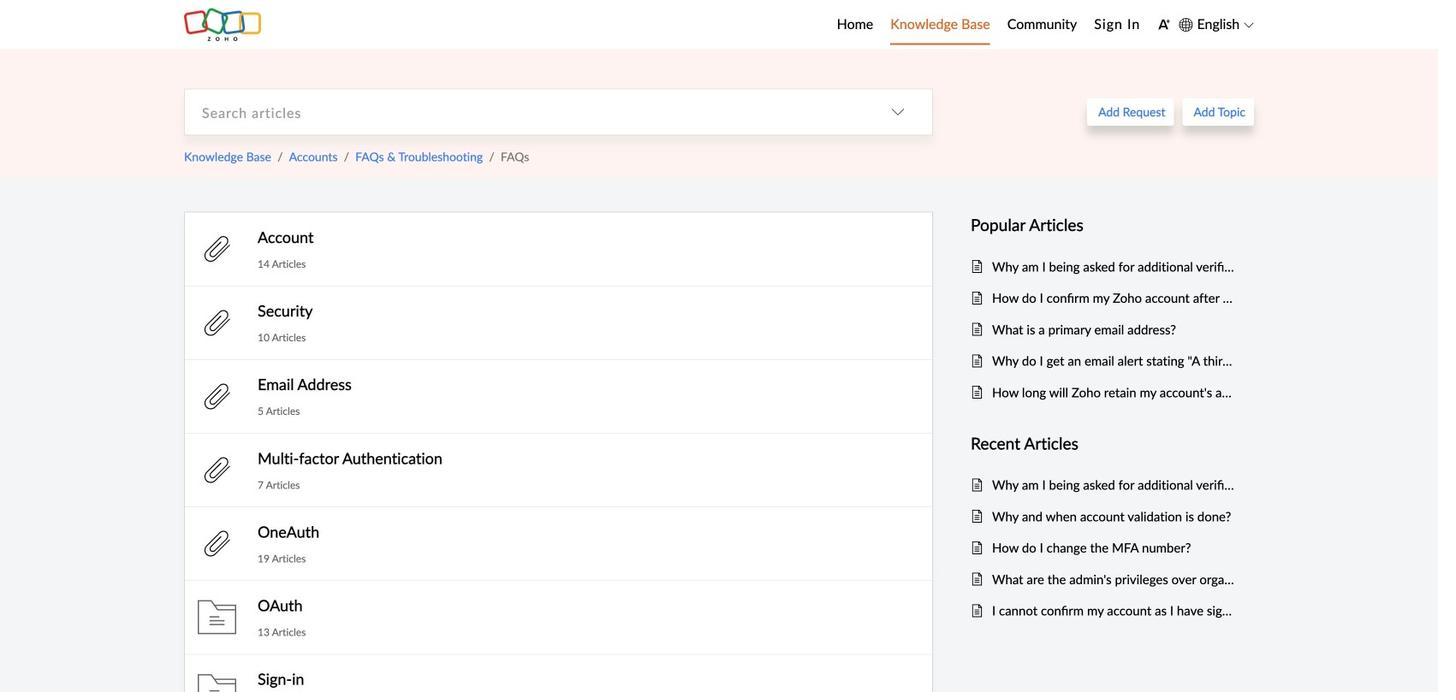 Task type: vqa. For each thing, say whether or not it's contained in the screenshot.
bottommost Heading
yes



Task type: locate. For each thing, give the bounding box(es) containing it.
heading
[[971, 212, 1238, 238], [971, 431, 1238, 457]]

0 vertical spatial heading
[[971, 212, 1238, 238]]

Search articles field
[[185, 90, 864, 135]]

2 heading from the top
[[971, 431, 1238, 457]]

1 vertical spatial heading
[[971, 431, 1238, 457]]

choose category element
[[864, 90, 933, 135]]

choose languages element
[[1180, 13, 1255, 35]]



Task type: describe. For each thing, give the bounding box(es) containing it.
1 heading from the top
[[971, 212, 1238, 238]]

user preference image
[[1158, 18, 1171, 31]]

user preference element
[[1158, 12, 1171, 38]]

choose category image
[[892, 105, 905, 119]]



